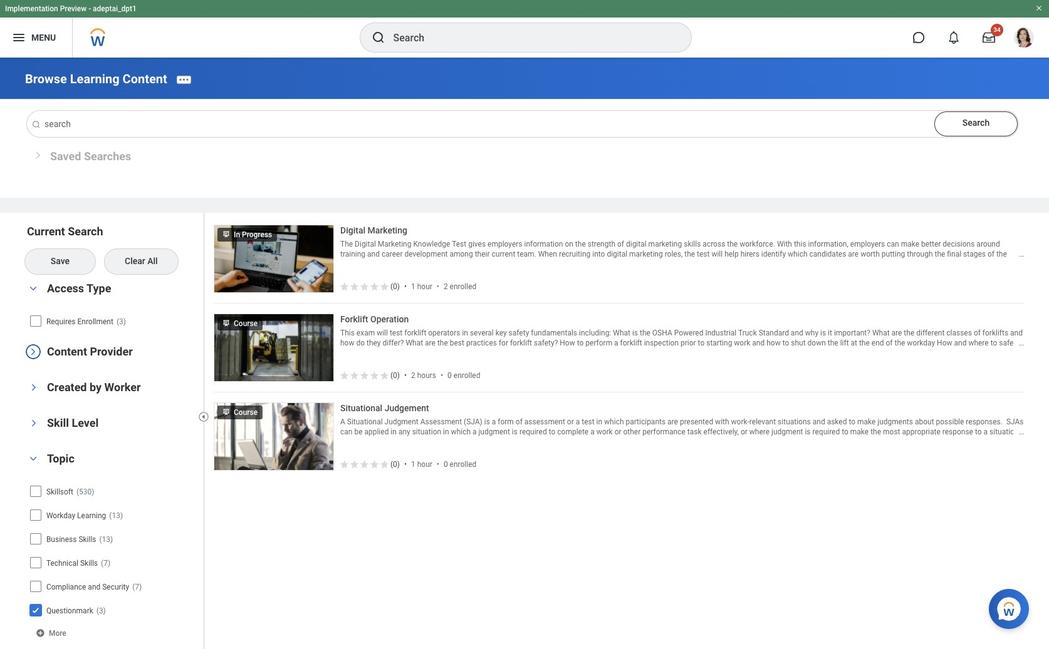 Task type: describe. For each thing, give the bounding box(es) containing it.
(0) for judgement
[[390, 460, 400, 469]]

of right end on the bottom right
[[886, 339, 893, 348]]

and down classes
[[954, 339, 967, 348]]

(13) for workday learning
[[109, 512, 123, 521]]

skill
[[47, 417, 69, 430]]

current
[[492, 250, 515, 259]]

understand
[[730, 359, 768, 368]]

are down inspection
[[641, 349, 652, 358]]

0 vertical spatial digital
[[340, 225, 365, 235]]

access type
[[47, 282, 111, 295]]

through
[[907, 250, 933, 259]]

the left 'workday'
[[895, 339, 905, 348]]

is up injury
[[558, 359, 564, 368]]

down
[[808, 339, 826, 348]]

needed
[[461, 349, 486, 358]]

and down truck
[[752, 339, 765, 348]]

the up recruiting
[[575, 240, 586, 249]]

enrollment
[[77, 318, 113, 326]]

to down 'asked'
[[842, 428, 849, 437]]

how down "standard"
[[767, 339, 781, 348]]

1 vertical spatial digital
[[607, 250, 627, 259]]

marketing inside the digital marketing knowledge test gives employers information on the strength of digital marketing skills across the workforce. with this information, employers can make better decisions around training and career development among their current team. when recruiting into digital marketing roles, the test will help hirers identify which candidates are worth putting through the final stages of the process.
[[378, 240, 411, 249]]

work inside a situational judgment assessment (sja) is a form of assessment or a test in which participants are presented with work-relevant situations and asked to make judgments about possible responses.  sjas can be applied in any situation in which a judgment is required to complete a work or other performance task effectively, or where judgment is required to make the most appropriate response to a situation involving others.
[[596, 428, 613, 437]]

how up "stability
[[488, 349, 503, 358]]

of right classes
[[974, 329, 981, 338]]

requires
[[46, 318, 76, 326]]

a left form
[[492, 418, 496, 427]]

search image
[[31, 120, 41, 130]]

the down better
[[935, 250, 945, 259]]

and up risk in the bottom of the page
[[528, 359, 541, 368]]

digital marketing
[[340, 225, 407, 235]]

identify
[[761, 250, 786, 259]]

a down "standard"
[[770, 349, 774, 358]]

what right differ?
[[406, 339, 423, 348]]

of down around
[[988, 250, 995, 259]]

a inside a situational judgment assessment (sja) is a form of assessment or a test in which participants are presented with work-relevant situations and asked to make judgments about possible responses.  sjas can be applied in any situation in which a judgment is required to complete a work or other performance task effectively, or where judgment is required to make the most appropriate response to a situation involving others.
[[340, 418, 345, 427]]

are left different
[[892, 329, 902, 338]]

(0) for marketing
[[390, 282, 400, 291]]

response
[[943, 428, 973, 437]]

materials
[[440, 369, 471, 378]]

and down implemented
[[578, 369, 591, 378]]

digital inside the digital marketing knowledge test gives employers information on the strength of digital marketing skills across the workforce. with this information, employers can make better decisions around training and career development among their current team. when recruiting into digital marketing roles, the test will help hirers identify which candidates are worth putting through the final stages of the process.
[[355, 240, 376, 249]]

assessment
[[525, 418, 565, 427]]

will inside this exam will test forklift operators in several key safety fundamentals including: what is the osha powered industrial truck standard and why is it important? what are the different classes of forklifts and how do they differ? what are the best practices for forklift safety? how to perform a forklift inspection prior to starting work and how to shut down the lift at the end of the workday how and where to safely refuel or recharge your forklift when needed how to properly refuel a propane forklift what are the basic operating procedures for a forklift and how to operating the forklift safely a discussion on forklift attachments and their use what is the "stability triangle" and how is it implemented when operating a forklift? how to understand the load carrying capacity of your forklift and the importance of abiding by it how to load, stack, and move materials while reducing the risk of injury and much more...
[[377, 329, 388, 338]]

1 vertical spatial marketing
[[629, 250, 663, 259]]

1 horizontal spatial your
[[866, 359, 881, 368]]

chevron down image for skill
[[29, 416, 38, 431]]

a up complete at the bottom
[[576, 418, 580, 427]]

to left the shut in the bottom right of the page
[[783, 339, 789, 348]]

reducing
[[492, 369, 521, 378]]

to right 'asked'
[[849, 418, 856, 427]]

clear
[[125, 256, 145, 266]]

is up materials
[[449, 359, 454, 368]]

provider
[[90, 345, 133, 358]]

all
[[147, 256, 158, 266]]

(7) for technical skills
[[101, 560, 110, 568]]

(13) for business skills
[[99, 536, 113, 545]]

how up risk in the bottom of the page
[[542, 359, 557, 368]]

information
[[524, 240, 563, 249]]

test
[[452, 240, 466, 249]]

a right response
[[984, 428, 988, 437]]

0 vertical spatial marketing
[[648, 240, 682, 249]]

the right at
[[859, 339, 870, 348]]

make inside the digital marketing knowledge test gives employers information on the strength of digital marketing skills across the workforce. with this information, employers can make better decisions around training and career development among their current team. when recruiting into digital marketing roles, the test will help hirers identify which candidates are worth putting through the final stages of the process.
[[901, 240, 920, 249]]

final
[[947, 250, 962, 259]]

2 required from the left
[[813, 428, 840, 437]]

with
[[777, 240, 792, 249]]

created by worker button
[[47, 381, 141, 394]]

situations
[[778, 418, 811, 427]]

while
[[473, 369, 491, 378]]

1 horizontal spatial for
[[759, 349, 769, 358]]

this exam will test forklift operators in several key safety fundamentals including: what is the osha powered industrial truck standard and why is it important? what are the different classes of forklifts and how do they differ? what are the best practices for forklift safety? how to perform a forklift inspection prior to starting work and how to shut down the lift at the end of the workday how and where to safely refuel or recharge your forklift when needed how to properly refuel a propane forklift what are the basic operating procedures for a forklift and how to operating the forklift safely a discussion on forklift attachments and their use what is the "stability triangle" and how is it implemented when operating a forklift? how to understand the load carrying capacity of your forklift and the importance of abiding by it how to load, stack, and move materials while reducing the risk of injury and much more...
[[340, 329, 1023, 378]]

to down attachments
[[358, 369, 364, 378]]

development
[[405, 250, 448, 259]]

can inside the digital marketing knowledge test gives employers information on the strength of digital marketing skills across the workforce. with this information, employers can make better decisions around training and career development among their current team. when recruiting into digital marketing roles, the test will help hirers identify which candidates are worth putting through the final stages of the process.
[[887, 240, 899, 249]]

key
[[496, 329, 507, 338]]

into
[[592, 250, 605, 259]]

task
[[687, 428, 702, 437]]

strength
[[588, 240, 616, 249]]

attachments
[[340, 359, 383, 368]]

or up complete at the bottom
[[567, 418, 574, 427]]

(3) for requires enrollment
[[117, 318, 126, 326]]

better
[[921, 240, 941, 249]]

1 horizontal spatial which
[[604, 418, 624, 427]]

of right strength
[[617, 240, 624, 249]]

a down basic
[[671, 359, 675, 368]]

and inside topic tree
[[88, 583, 100, 592]]

discussion
[[937, 349, 973, 358]]

to down assessment
[[549, 428, 556, 437]]

workday learning
[[46, 512, 106, 521]]

are down operators
[[425, 339, 436, 348]]

skills for business skills
[[79, 536, 96, 545]]

to right prior
[[698, 339, 705, 348]]

their inside the digital marketing knowledge test gives employers information on the strength of digital marketing skills across the workforce. with this information, employers can make better decisions around training and career development among their current team. when recruiting into digital marketing roles, the test will help hirers identify which candidates are worth putting through the final stages of the process.
[[475, 250, 490, 259]]

across
[[703, 240, 725, 249]]

0 horizontal spatial for
[[499, 339, 508, 348]]

the down inspection
[[654, 349, 664, 358]]

browse learning content
[[25, 71, 167, 86]]

this
[[340, 329, 355, 338]]

to up triangle"
[[505, 349, 511, 358]]

career
[[382, 250, 403, 259]]

to right response
[[975, 428, 982, 437]]

propane
[[569, 349, 596, 358]]

gives
[[468, 240, 486, 249]]

created
[[47, 381, 87, 394]]

a left propane
[[563, 349, 567, 358]]

enrolled for situational judgement
[[450, 460, 477, 469]]

knowledge
[[413, 240, 450, 249]]

can inside a situational judgment assessment (sja) is a form of assessment or a test in which participants are presented with work-relevant situations and asked to make judgments about possible responses.  sjas can be applied in any situation in which a judgment is required to complete a work or other performance task effectively, or where judgment is required to make the most appropriate response to a situation involving others.
[[340, 428, 353, 437]]

in down assessment
[[443, 428, 449, 437]]

1 employers from the left
[[488, 240, 522, 249]]

2 situation from the left
[[990, 428, 1019, 437]]

where inside this exam will test forklift operators in several key safety fundamentals including: what is the osha powered industrial truck standard and why is it important? what are the different classes of forklifts and how do they differ? what are the best practices for forklift safety? how to perform a forklift inspection prior to starting work and how to shut down the lift at the end of the workday how and where to safely refuel or recharge your forklift when needed how to properly refuel a propane forklift what are the basic operating procedures for a forklift and how to operating the forklift safely a discussion on forklift attachments and their use what is the "stability triangle" and how is it implemented when operating a forklift? how to understand the load carrying capacity of your forklift and the importance of abiding by it how to load, stack, and move materials while reducing the risk of injury and much more...
[[969, 339, 989, 348]]

at
[[851, 339, 857, 348]]

how down the down
[[815, 349, 829, 358]]

forklift operation
[[340, 314, 409, 325]]

browse learning content main content
[[0, 58, 1049, 650]]

course image for situational judgement
[[214, 401, 234, 417]]

process.
[[340, 260, 369, 269]]

what up end on the bottom right
[[872, 329, 890, 338]]

important?
[[834, 329, 871, 338]]

recharge
[[370, 349, 399, 358]]

skill level
[[47, 417, 99, 430]]

2 employers from the left
[[850, 240, 885, 249]]

1 horizontal spatial safely
[[999, 339, 1019, 348]]

2 refuel from the left
[[542, 349, 561, 358]]

forklifts
[[983, 329, 1009, 338]]

much
[[593, 369, 612, 378]]

topic button
[[47, 452, 74, 466]]

and up the shut in the bottom right of the page
[[791, 329, 803, 338]]

training
[[340, 250, 365, 259]]

chevron down image
[[29, 380, 38, 395]]

1 horizontal spatial operating
[[686, 349, 718, 358]]

several
[[470, 329, 494, 338]]

the left risk in the bottom of the page
[[523, 369, 534, 378]]

is left 'osha'
[[632, 329, 638, 338]]

forklift operation image
[[214, 314, 333, 382]]

34 button
[[975, 24, 1003, 51]]

0 vertical spatial situational
[[340, 403, 382, 414]]

or left other
[[615, 428, 621, 437]]

including:
[[579, 329, 611, 338]]

is right why at the bottom of the page
[[820, 329, 826, 338]]

2 horizontal spatial it
[[1018, 359, 1022, 368]]

stack,
[[384, 369, 403, 378]]

effectively,
[[704, 428, 739, 437]]

capacity
[[828, 359, 856, 368]]

how down starting
[[704, 359, 720, 368]]

menu banner
[[0, 0, 1049, 58]]

this
[[794, 240, 806, 249]]

the down operators
[[437, 339, 448, 348]]

asked
[[827, 418, 847, 427]]

lift
[[840, 339, 849, 348]]

learning for browse
[[70, 71, 119, 86]]

save
[[51, 256, 70, 266]]

skillsoft
[[46, 488, 73, 497]]

team.
[[517, 250, 536, 259]]

test inside this exam will test forklift operators in several key safety fundamentals including: what is the osha powered industrial truck standard and why is it important? what are the different classes of forklifts and how do they differ? what are the best practices for forklift safety? how to perform a forklift inspection prior to starting work and how to shut down the lift at the end of the workday how and where to safely refuel or recharge your forklift when needed how to properly refuel a propane forklift what are the basic operating procedures for a forklift and how to operating the forklift safely a discussion on forklift attachments and their use what is the "stability triangle" and how is it implemented when operating a forklift? how to understand the load carrying capacity of your forklift and the importance of abiding by it how to load, stack, and move materials while reducing the risk of injury and much more...
[[390, 329, 403, 338]]

how down attachments
[[340, 369, 356, 378]]

and up carrying
[[800, 349, 813, 358]]

of right risk in the bottom of the page
[[550, 369, 557, 378]]

and down 'workday'
[[906, 359, 919, 368]]

load
[[782, 359, 797, 368]]

2 enrolled
[[444, 282, 477, 291]]

safety
[[509, 329, 529, 338]]

hours
[[417, 371, 436, 380]]

worth
[[861, 250, 880, 259]]

0 vertical spatial marketing
[[368, 225, 407, 235]]

1 vertical spatial safely
[[909, 349, 929, 358]]

what up more...
[[622, 349, 640, 358]]

1 for digital marketing
[[411, 282, 415, 291]]

to down procedures
[[722, 359, 728, 368]]

content provider button
[[47, 345, 133, 358]]

a right complete at the bottom
[[591, 428, 595, 437]]

injury
[[558, 369, 576, 378]]

how down 'fundamentals'
[[560, 339, 575, 348]]

the left 'osha'
[[640, 329, 651, 338]]

move
[[420, 369, 438, 378]]

access type group
[[25, 281, 197, 335]]

Search search field
[[25, 111, 1019, 137]]

0 vertical spatial digital
[[626, 240, 647, 249]]

course image
[[214, 223, 234, 239]]

course for forklift operation
[[234, 319, 258, 328]]

or down work-
[[741, 428, 748, 437]]

inspection
[[644, 339, 679, 348]]

course element for digital marketing
[[214, 223, 234, 240]]

stages
[[963, 250, 986, 259]]

1 judgment from the left
[[479, 428, 510, 437]]

the down 'workday'
[[921, 359, 931, 368]]

questionmark
[[46, 607, 93, 616]]

is down form
[[512, 428, 518, 437]]

implemented
[[572, 359, 616, 368]]

digital marketing image
[[214, 225, 333, 293]]

course image for forklift operation
[[214, 312, 234, 328]]

search button
[[935, 111, 1018, 136]]

test inside a situational judgment assessment (sja) is a form of assessment or a test in which participants are presented with work-relevant situations and asked to make judgments about possible responses.  sjas can be applied in any situation in which a judgment is required to complete a work or other performance task effectively, or where judgment is required to make the most appropriate response to a situation involving others.
[[582, 418, 595, 427]]

in left any on the bottom left of the page
[[391, 428, 397, 437]]

to up the "capacity" at the right
[[830, 349, 837, 358]]

classes
[[947, 329, 972, 338]]

2 vertical spatial make
[[850, 428, 869, 437]]

search image
[[371, 30, 386, 45]]

1 vertical spatial make
[[857, 418, 876, 427]]

chevron down image left topic
[[26, 455, 41, 464]]

and up stack,
[[384, 359, 397, 368]]

skills
[[684, 240, 701, 249]]



Task type: vqa. For each thing, say whether or not it's contained in the screenshot.
Worker
yes



Task type: locate. For each thing, give the bounding box(es) containing it.
1 vertical spatial situational
[[347, 418, 383, 427]]

2 horizontal spatial test
[[697, 250, 710, 259]]

a right perform
[[614, 339, 618, 348]]

others.
[[372, 438, 395, 447]]

topic tree
[[28, 481, 193, 622]]

0 horizontal spatial when
[[441, 349, 459, 358]]

their left use
[[399, 359, 414, 368]]

(3) down compliance and security
[[96, 607, 106, 616]]

0 horizontal spatial which
[[451, 428, 471, 437]]

refuel down do
[[340, 349, 359, 358]]

0 vertical spatial 0
[[448, 371, 452, 380]]

what right including:
[[613, 329, 631, 338]]

workforce.
[[740, 240, 775, 249]]

your
[[401, 349, 416, 358], [866, 359, 881, 368]]

2 course from the top
[[234, 408, 258, 417]]

search results region
[[214, 223, 1024, 471]]

of right the "capacity" at the right
[[857, 359, 864, 368]]

digital up the
[[340, 225, 365, 235]]

operating down at
[[839, 349, 871, 358]]

2 horizontal spatial which
[[788, 250, 808, 259]]

(3) inside topic tree
[[96, 607, 106, 616]]

2 for 2 enrolled
[[444, 282, 448, 291]]

more
[[49, 630, 66, 638]]

in
[[462, 329, 468, 338], [596, 418, 602, 427], [391, 428, 397, 437], [443, 428, 449, 437]]

a inside this exam will test forklift operators in several key safety fundamentals including: what is the osha powered industrial truck standard and why is it important? what are the different classes of forklifts and how do they differ? what are the best practices for forklift safety? how to perform a forklift inspection prior to starting work and how to shut down the lift at the end of the workday how and where to safely refuel or recharge your forklift when needed how to properly refuel a propane forklift what are the basic operating procedures for a forklift and how to operating the forklift safely a discussion on forklift attachments and their use what is the "stability triangle" and how is it implemented when operating a forklift? how to understand the load carrying capacity of your forklift and the importance of abiding by it how to load, stack, and move materials while reducing the risk of injury and much more...
[[931, 349, 935, 358]]

the inside a situational judgment assessment (sja) is a form of assessment or a test in which participants are presented with work-relevant situations and asked to make judgments about possible responses.  sjas can be applied in any situation in which a judgment is required to complete a work or other performance task effectively, or where judgment is required to make the most appropriate response to a situation involving others.
[[871, 428, 881, 437]]

hour for situational judgement
[[417, 460, 432, 469]]

in left participants on the right of page
[[596, 418, 602, 427]]

content provider
[[47, 345, 133, 358]]

0 vertical spatial (13)
[[109, 512, 123, 521]]

how up discussion
[[937, 339, 952, 348]]

employers
[[488, 240, 522, 249], [850, 240, 885, 249]]

are inside a situational judgment assessment (sja) is a form of assessment or a test in which participants are presented with work-relevant situations and asked to make judgments about possible responses.  sjas can be applied in any situation in which a judgment is required to complete a work or other performance task effectively, or where judgment is required to make the most appropriate response to a situation involving others.
[[668, 418, 678, 427]]

(7) for compliance and security
[[132, 583, 142, 592]]

1 vertical spatial (7)
[[132, 583, 142, 592]]

to down forklifts
[[991, 339, 997, 348]]

business skills
[[46, 536, 96, 545]]

the
[[340, 240, 353, 249]]

fundamentals
[[531, 329, 577, 338]]

any
[[399, 428, 410, 437]]

1 hour for judgement
[[411, 460, 432, 469]]

0 vertical spatial for
[[499, 339, 508, 348]]

1 course image from the top
[[214, 312, 234, 328]]

0 enrolled for judgement
[[444, 460, 477, 469]]

1 vertical spatial for
[[759, 349, 769, 358]]

other
[[623, 428, 641, 437]]

0 vertical spatial hour
[[417, 282, 432, 291]]

current
[[27, 225, 65, 238]]

workday
[[46, 512, 75, 521]]

1 required from the left
[[520, 428, 547, 437]]

chevron down image inside access type group
[[26, 285, 41, 294]]

0 horizontal spatial safely
[[909, 349, 929, 358]]

relevant
[[750, 418, 776, 427]]

by right abiding
[[1009, 359, 1016, 368]]

(13) right business skills at left bottom
[[99, 536, 113, 545]]

the up materials
[[456, 359, 467, 368]]

0 vertical spatial which
[[788, 250, 808, 259]]

search inside filter search field
[[68, 225, 103, 238]]

(7) right the security
[[132, 583, 142, 592]]

0 horizontal spatial operating
[[638, 359, 669, 368]]

0 vertical spatial (3)
[[117, 318, 126, 326]]

(530)
[[76, 488, 94, 497]]

course element for situational judgement
[[214, 401, 234, 418]]

the up help
[[727, 240, 738, 249]]

business
[[46, 536, 77, 545]]

1 vertical spatial which
[[604, 418, 624, 427]]

1 horizontal spatial 2
[[444, 282, 448, 291]]

1 vertical spatial course element
[[214, 312, 234, 329]]

on inside the digital marketing knowledge test gives employers information on the strength of digital marketing skills across the workforce. with this information, employers can make better decisions around training and career development among their current team. when recruiting into digital marketing roles, the test will help hirers identify which candidates are worth putting through the final stages of the process.
[[565, 240, 573, 249]]

recruiting
[[559, 250, 591, 259]]

skills for technical skills
[[80, 560, 98, 568]]

1 horizontal spatial (7)
[[132, 583, 142, 592]]

0 for situational judgement
[[444, 460, 448, 469]]

course for situational judgement
[[234, 408, 258, 417]]

be
[[354, 428, 363, 437]]

1 vertical spatial 1 hour
[[411, 460, 432, 469]]

1 horizontal spatial where
[[969, 339, 989, 348]]

1 vertical spatial a
[[340, 418, 345, 427]]

(3) for questionmark
[[96, 607, 106, 616]]

(0) for operation
[[390, 371, 400, 380]]

profile logan mcneil image
[[1014, 28, 1034, 50]]

0 vertical spatial learning
[[70, 71, 119, 86]]

0 horizontal spatial employers
[[488, 240, 522, 249]]

differ?
[[383, 339, 404, 348]]

they
[[367, 339, 381, 348]]

2 vertical spatial which
[[451, 428, 471, 437]]

employers up worth
[[850, 240, 885, 249]]

1 vertical spatial content
[[47, 345, 87, 358]]

(3)
[[117, 318, 126, 326], [96, 607, 106, 616]]

2 horizontal spatial operating
[[839, 349, 871, 358]]

0 horizontal spatial can
[[340, 428, 353, 437]]

hour down development
[[417, 282, 432, 291]]

work up procedures
[[734, 339, 750, 348]]

1 hour down development
[[411, 282, 432, 291]]

0 enrolled for operation
[[448, 371, 480, 380]]

basic
[[666, 349, 684, 358]]

2 for 2 hours
[[411, 371, 415, 380]]

work inside this exam will test forklift operators in several key safety fundamentals including: what is the osha powered industrial truck standard and why is it important? what are the different classes of forklifts and how do they differ? what are the best practices for forklift safety? how to perform a forklift inspection prior to starting work and how to shut down the lift at the end of the workday how and where to safely refuel or recharge your forklift when needed how to properly refuel a propane forklift what are the basic operating procedures for a forklift and how to operating the forklift safely a discussion on forklift attachments and their use what is the "stability triangle" and how is it implemented when operating a forklift? how to understand the load carrying capacity of your forklift and the importance of abiding by it how to load, stack, and move materials while reducing the risk of injury and much more...
[[734, 339, 750, 348]]

and left career
[[367, 250, 380, 259]]

what up move
[[429, 359, 447, 368]]

which
[[788, 250, 808, 259], [604, 418, 624, 427], [451, 428, 471, 437]]

abiding
[[982, 359, 1007, 368]]

their down gives
[[475, 250, 490, 259]]

0 vertical spatial course element
[[214, 223, 234, 240]]

0 horizontal spatial 2
[[411, 371, 415, 380]]

"stability
[[469, 359, 497, 368]]

browse learning content element
[[25, 71, 167, 86]]

check small image
[[28, 603, 43, 618]]

situational judgement image
[[214, 403, 333, 471]]

2 hour from the top
[[417, 460, 432, 469]]

1 vertical spatial 0
[[444, 460, 448, 469]]

(0) down career
[[390, 282, 400, 291]]

close environment banner image
[[1035, 4, 1043, 12]]

where down forklifts
[[969, 339, 989, 348]]

your down end on the bottom right
[[866, 359, 881, 368]]

progress
[[242, 230, 272, 239]]

best
[[450, 339, 464, 348]]

search inside button
[[963, 118, 990, 128]]

1 horizontal spatial refuel
[[542, 349, 561, 358]]

1 horizontal spatial a
[[931, 349, 935, 358]]

0 horizontal spatial judgment
[[479, 428, 510, 437]]

workday
[[907, 339, 935, 348]]

(0)
[[390, 282, 400, 291], [390, 371, 400, 380], [390, 460, 400, 469]]

the left lift
[[828, 339, 838, 348]]

1 vertical spatial (3)
[[96, 607, 106, 616]]

operating down inspection
[[638, 359, 669, 368]]

1 hour from the top
[[417, 282, 432, 291]]

1 vertical spatial marketing
[[378, 240, 411, 249]]

Search Workday  search field
[[393, 24, 665, 51]]

1 1 hour from the top
[[411, 282, 432, 291]]

their
[[475, 250, 490, 259], [399, 359, 414, 368]]

hirers
[[741, 250, 760, 259]]

0 horizontal spatial it
[[566, 359, 570, 368]]

safely down forklifts
[[999, 339, 1019, 348]]

0 horizontal spatial their
[[399, 359, 414, 368]]

1 horizontal spatial judgment
[[772, 428, 803, 437]]

1 horizontal spatial employers
[[850, 240, 885, 249]]

the digital marketing knowledge test gives employers information on the strength of digital marketing skills across the workforce. with this information, employers can make better decisions around training and career development among their current team. when recruiting into digital marketing roles, the test will help hirers identify which candidates are worth putting through the final stages of the process.
[[340, 240, 1007, 269]]

(13) right workday learning
[[109, 512, 123, 521]]

1 vertical spatial 1
[[411, 460, 415, 469]]

end
[[872, 339, 884, 348]]

the up 'workday'
[[904, 329, 915, 338]]

1 down judgment
[[411, 460, 415, 469]]

technical
[[46, 560, 78, 568]]

3 (0) from the top
[[390, 460, 400, 469]]

1 vertical spatial course
[[234, 408, 258, 417]]

operating up forklift?
[[686, 349, 718, 358]]

2 (0) from the top
[[390, 371, 400, 380]]

skills right business at the left of the page
[[79, 536, 96, 545]]

course element
[[214, 223, 234, 240], [214, 312, 234, 329], [214, 401, 234, 418]]

or inside this exam will test forklift operators in several key safety fundamentals including: what is the osha powered industrial truck standard and why is it important? what are the different classes of forklifts and how do they differ? what are the best practices for forklift safety? how to perform a forklift inspection prior to starting work and how to shut down the lift at the end of the workday how and where to safely refuel or recharge your forklift when needed how to properly refuel a propane forklift what are the basic operating procedures for a forklift and how to operating the forklift safely a discussion on forklift attachments and their use what is the "stability triangle" and how is it implemented when operating a forklift? how to understand the load carrying capacity of your forklift and the importance of abiding by it how to load, stack, and move materials while reducing the risk of injury and much more...
[[361, 349, 368, 358]]

filter search field
[[23, 224, 206, 650]]

forklift?
[[677, 359, 703, 368]]

(3) inside access type group
[[117, 318, 126, 326]]

0 down assessment
[[444, 460, 448, 469]]

inbox large image
[[983, 31, 995, 44]]

1 vertical spatial test
[[390, 329, 403, 338]]

by inside this exam will test forklift operators in several key safety fundamentals including: what is the osha powered industrial truck standard and why is it important? what are the different classes of forklifts and how do they differ? what are the best practices for forklift safety? how to perform a forklift inspection prior to starting work and how to shut down the lift at the end of the workday how and where to safely refuel or recharge your forklift when needed how to properly refuel a propane forklift what are the basic operating procedures for a forklift and how to operating the forklift safely a discussion on forklift attachments and their use what is the "stability triangle" and how is it implemented when operating a forklift? how to understand the load carrying capacity of your forklift and the importance of abiding by it how to load, stack, and move materials while reducing the risk of injury and much more...
[[1009, 359, 1016, 368]]

1 horizontal spatial by
[[1009, 359, 1016, 368]]

1 1 from the top
[[411, 282, 415, 291]]

of left abiding
[[973, 359, 980, 368]]

it right abiding
[[1018, 359, 1022, 368]]

0 vertical spatial (7)
[[101, 560, 110, 568]]

0 horizontal spatial refuel
[[340, 349, 359, 358]]

hour for digital marketing
[[417, 282, 432, 291]]

1 vertical spatial course image
[[214, 401, 234, 417]]

starting
[[707, 339, 732, 348]]

of right form
[[516, 418, 523, 427]]

risk
[[536, 369, 548, 378]]

to up propane
[[577, 339, 584, 348]]

enrolled for digital marketing
[[450, 282, 477, 291]]

their inside this exam will test forklift operators in several key safety fundamentals including: what is the osha powered industrial truck standard and why is it important? what are the different classes of forklifts and how do they differ? what are the best practices for forklift safety? how to perform a forklift inspection prior to starting work and how to shut down the lift at the end of the workday how and where to safely refuel or recharge your forklift when needed how to properly refuel a propane forklift what are the basic operating procedures for a forklift and how to operating the forklift safely a discussion on forklift attachments and their use what is the "stability triangle" and how is it implemented when operating a forklift? how to understand the load carrying capacity of your forklift and the importance of abiding by it how to load, stack, and move materials while reducing the risk of injury and much more...
[[399, 359, 414, 368]]

learning inside topic tree
[[77, 512, 106, 521]]

1 refuel from the left
[[340, 349, 359, 358]]

1 vertical spatial when
[[618, 359, 636, 368]]

1 vertical spatial where
[[750, 428, 770, 437]]

course image
[[214, 312, 234, 328], [214, 401, 234, 417]]

for down "key"
[[499, 339, 508, 348]]

the left load on the right bottom of the page
[[770, 359, 781, 368]]

learning for workday
[[77, 512, 106, 521]]

and right forklifts
[[1010, 329, 1023, 338]]

test inside the digital marketing knowledge test gives employers information on the strength of digital marketing skills across the workforce. with this information, employers can make better decisions around training and career development among their current team. when recruiting into digital marketing roles, the test will help hirers identify which candidates are worth putting through the final stages of the process.
[[697, 250, 710, 259]]

decisions
[[943, 240, 975, 249]]

and inside the digital marketing knowledge test gives employers information on the strength of digital marketing skills across the workforce. with this information, employers can make better decisions around training and career development among their current team. when recruiting into digital marketing roles, the test will help hirers identify which candidates are worth putting through the final stages of the process.
[[367, 250, 380, 259]]

chevron down image left access
[[26, 285, 41, 294]]

1 vertical spatial search
[[68, 225, 103, 238]]

level
[[72, 417, 99, 430]]

1 horizontal spatial will
[[712, 250, 723, 259]]

is down situations on the right bottom
[[805, 428, 811, 437]]

menu
[[31, 32, 56, 42]]

2 hours
[[411, 371, 436, 380]]

prior
[[681, 339, 696, 348]]

1 vertical spatial their
[[399, 359, 414, 368]]

0 vertical spatial test
[[697, 250, 710, 259]]

course element for forklift operation
[[214, 312, 234, 329]]

0 right move
[[448, 371, 452, 380]]

topic group
[[25, 451, 197, 642]]

2 down development
[[444, 282, 448, 291]]

enrolled down (sja)
[[450, 460, 477, 469]]

the down end on the bottom right
[[872, 349, 883, 358]]

about
[[915, 418, 934, 427]]

a down (sja)
[[473, 428, 477, 437]]

perform
[[586, 339, 612, 348]]

which up other
[[604, 418, 624, 427]]

2 course element from the top
[[214, 312, 234, 329]]

0 for forklift operation
[[448, 371, 452, 380]]

of inside a situational judgment assessment (sja) is a form of assessment or a test in which participants are presented with work-relevant situations and asked to make judgments about possible responses.  sjas can be applied in any situation in which a judgment is required to complete a work or other performance task effectively, or where judgment is required to make the most appropriate response to a situation involving others.
[[516, 418, 523, 427]]

operation
[[370, 314, 409, 325]]

test up complete at the bottom
[[582, 418, 595, 427]]

of
[[617, 240, 624, 249], [988, 250, 995, 259], [974, 329, 981, 338], [886, 339, 893, 348], [857, 359, 864, 368], [973, 359, 980, 368], [550, 369, 557, 378], [516, 418, 523, 427]]

1 course from the top
[[234, 319, 258, 328]]

which inside the digital marketing knowledge test gives employers information on the strength of digital marketing skills across the workforce. with this information, employers can make better decisions around training and career development among their current team. when recruiting into digital marketing roles, the test will help hirers identify which candidates are worth putting through the final stages of the process.
[[788, 250, 808, 259]]

clear all
[[125, 256, 158, 266]]

content inside filter search field
[[47, 345, 87, 358]]

0 vertical spatial make
[[901, 240, 920, 249]]

learning right browse
[[70, 71, 119, 86]]

(0) down "others."
[[390, 460, 400, 469]]

are inside the digital marketing knowledge test gives employers information on the strength of digital marketing skills across the workforce. with this information, employers can make better decisions around training and career development among their current team. when recruiting into digital marketing roles, the test will help hirers identify which candidates are worth putting through the final stages of the process.
[[848, 250, 859, 259]]

0 horizontal spatial a
[[340, 418, 345, 427]]

on up abiding
[[975, 349, 984, 358]]

justify image
[[11, 30, 26, 45]]

1 hour for marketing
[[411, 282, 432, 291]]

1 situation from the left
[[412, 428, 441, 437]]

where inside a situational judgment assessment (sja) is a form of assessment or a test in which participants are presented with work-relevant situations and asked to make judgments about possible responses.  sjas can be applied in any situation in which a judgment is required to complete a work or other performance task effectively, or where judgment is required to make the most appropriate response to a situation involving others.
[[750, 428, 770, 437]]

putting
[[882, 250, 905, 259]]

marketing left roles,
[[629, 250, 663, 259]]

1 vertical spatial by
[[90, 381, 102, 394]]

1 vertical spatial (13)
[[99, 536, 113, 545]]

the
[[575, 240, 586, 249], [727, 240, 738, 249], [685, 250, 695, 259], [935, 250, 945, 259], [997, 250, 1007, 259], [640, 329, 651, 338], [904, 329, 915, 338], [437, 339, 448, 348], [828, 339, 838, 348], [859, 339, 870, 348], [895, 339, 905, 348], [654, 349, 664, 358], [872, 349, 883, 358], [456, 359, 467, 368], [770, 359, 781, 368], [921, 359, 931, 368], [523, 369, 534, 378], [871, 428, 881, 437]]

assessment
[[420, 418, 462, 427]]

for up understand
[[759, 349, 769, 358]]

0 vertical spatial by
[[1009, 359, 1016, 368]]

how down this
[[340, 339, 354, 348]]

notifications large image
[[948, 31, 960, 44]]

judgment down situations on the right bottom
[[772, 428, 803, 437]]

2 course image from the top
[[214, 401, 234, 417]]

standard
[[759, 329, 789, 338]]

0 vertical spatial skills
[[79, 536, 96, 545]]

the down around
[[997, 250, 1007, 259]]

0 vertical spatial search
[[963, 118, 990, 128]]

0 horizontal spatial situation
[[412, 428, 441, 437]]

0 vertical spatial course
[[234, 319, 258, 328]]

performance
[[643, 428, 686, 437]]

3 course element from the top
[[214, 401, 234, 418]]

0 horizontal spatial required
[[520, 428, 547, 437]]

carrying
[[799, 359, 826, 368]]

can left be
[[340, 428, 353, 437]]

1 vertical spatial digital
[[355, 240, 376, 249]]

chevron down image
[[26, 285, 41, 294], [29, 345, 38, 360], [29, 416, 38, 431], [26, 455, 41, 464]]

0 vertical spatial safely
[[999, 339, 1019, 348]]

powered
[[674, 329, 704, 338]]

chevron down image for content
[[29, 345, 38, 360]]

0 vertical spatial their
[[475, 250, 490, 259]]

1 vertical spatial work
[[596, 428, 613, 437]]

help
[[725, 250, 739, 259]]

situational inside a situational judgment assessment (sja) is a form of assessment or a test in which participants are presented with work-relevant situations and asked to make judgments about possible responses.  sjas can be applied in any situation in which a judgment is required to complete a work or other performance task effectively, or where judgment is required to make the most appropriate response to a situation involving others.
[[347, 418, 383, 427]]

1 (0) from the top
[[390, 282, 400, 291]]

in inside this exam will test forklift operators in several key safety fundamentals including: what is the osha powered industrial truck standard and why is it important? what are the different classes of forklifts and how do they differ? what are the best practices for forklift safety? how to perform a forklift inspection prior to starting work and how to shut down the lift at the end of the workday how and where to safely refuel or recharge your forklift when needed how to properly refuel a propane forklift what are the basic operating procedures for a forklift and how to operating the forklift safely a discussion on forklift attachments and their use what is the "stability triangle" and how is it implemented when operating a forklift? how to understand the load carrying capacity of your forklift and the importance of abiding by it how to load, stack, and move materials while reducing the risk of injury and much more...
[[462, 329, 468, 338]]

1 horizontal spatial can
[[887, 240, 899, 249]]

by
[[1009, 359, 1016, 368], [90, 381, 102, 394]]

0 horizontal spatial (7)
[[101, 560, 110, 568]]

test down across
[[697, 250, 710, 259]]

by inside filter search field
[[90, 381, 102, 394]]

1 vertical spatial will
[[377, 329, 388, 338]]

operators
[[428, 329, 460, 338]]

0 horizontal spatial will
[[377, 329, 388, 338]]

1 for situational judgement
[[411, 460, 415, 469]]

1 horizontal spatial content
[[123, 71, 167, 86]]

2 judgment from the left
[[772, 428, 803, 437]]

1 vertical spatial hour
[[417, 460, 432, 469]]

1 horizontal spatial work
[[734, 339, 750, 348]]

0 vertical spatial course image
[[214, 312, 234, 328]]

judgement
[[385, 403, 429, 414]]

0 horizontal spatial where
[[750, 428, 770, 437]]

hour down assessment
[[417, 460, 432, 469]]

and inside a situational judgment assessment (sja) is a form of assessment or a test in which participants are presented with work-relevant situations and asked to make judgments about possible responses.  sjas can be applied in any situation in which a judgment is required to complete a work or other performance task effectively, or where judgment is required to make the most appropriate response to a situation involving others.
[[813, 418, 825, 427]]

1 horizontal spatial when
[[618, 359, 636, 368]]

triangle"
[[499, 359, 526, 368]]

enrolled down "stability
[[454, 371, 480, 380]]

required down assessment
[[520, 428, 547, 437]]

0 vertical spatial where
[[969, 339, 989, 348]]

preview
[[60, 4, 87, 13]]

make up through
[[901, 240, 920, 249]]

roles,
[[665, 250, 683, 259]]

the down 'skills'
[[685, 250, 695, 259]]

2 vertical spatial course element
[[214, 401, 234, 418]]

skills
[[79, 536, 96, 545], [80, 560, 98, 568]]

make left most at right
[[850, 428, 869, 437]]

1 vertical spatial learning
[[77, 512, 106, 521]]

when
[[538, 250, 557, 259]]

1 horizontal spatial it
[[828, 329, 832, 338]]

different
[[917, 329, 945, 338]]

2 1 hour from the top
[[411, 460, 432, 469]]

more button
[[36, 629, 68, 639]]

0 vertical spatial work
[[734, 339, 750, 348]]

more...
[[613, 369, 637, 378]]

chevron down image up chevron down icon
[[29, 345, 38, 360]]

clear all button
[[105, 249, 178, 274]]

1 course element from the top
[[214, 223, 234, 240]]

1 horizontal spatial test
[[582, 418, 595, 427]]

which down (sja)
[[451, 428, 471, 437]]

situation down assessment
[[412, 428, 441, 437]]

chevron down image for access
[[26, 285, 41, 294]]

Browse Learning Content text field
[[27, 111, 1019, 137]]

it up injury
[[566, 359, 570, 368]]

0 vertical spatial 0 enrolled
[[448, 371, 480, 380]]

0 horizontal spatial search
[[68, 225, 103, 238]]

judgments
[[878, 418, 913, 427]]

0 vertical spatial content
[[123, 71, 167, 86]]

0 vertical spatial (0)
[[390, 282, 400, 291]]

skill level button
[[47, 417, 99, 430]]

0 vertical spatial can
[[887, 240, 899, 249]]

will inside the digital marketing knowledge test gives employers information on the strength of digital marketing skills across the workforce. with this information, employers can make better decisions around training and career development among their current team. when recruiting into digital marketing roles, the test will help hirers identify which candidates are worth putting through the final stages of the process.
[[712, 250, 723, 259]]

implementation
[[5, 4, 58, 13]]

and down use
[[405, 369, 418, 378]]

enrolled for forklift operation
[[454, 371, 480, 380]]

requires enrollment
[[46, 318, 113, 326]]

0 horizontal spatial your
[[401, 349, 416, 358]]

hour
[[417, 282, 432, 291], [417, 460, 432, 469]]

0 horizontal spatial test
[[390, 329, 403, 338]]

on
[[565, 240, 573, 249], [975, 349, 984, 358]]

on inside this exam will test forklift operators in several key safety fundamentals including: what is the osha powered industrial truck standard and why is it important? what are the different classes of forklifts and how do they differ? what are the best practices for forklift safety? how to perform a forklift inspection prior to starting work and how to shut down the lift at the end of the workday how and where to safely refuel or recharge your forklift when needed how to properly refuel a propane forklift what are the basic operating procedures for a forklift and how to operating the forklift safely a discussion on forklift attachments and their use what is the "stability triangle" and how is it implemented when operating a forklift? how to understand the load carrying capacity of your forklift and the importance of abiding by it how to load, stack, and move materials while reducing the risk of injury and much more...
[[975, 349, 984, 358]]

2 1 from the top
[[411, 460, 415, 469]]

is right (sja)
[[484, 418, 490, 427]]

industrial
[[705, 329, 737, 338]]

can up putting
[[887, 240, 899, 249]]



